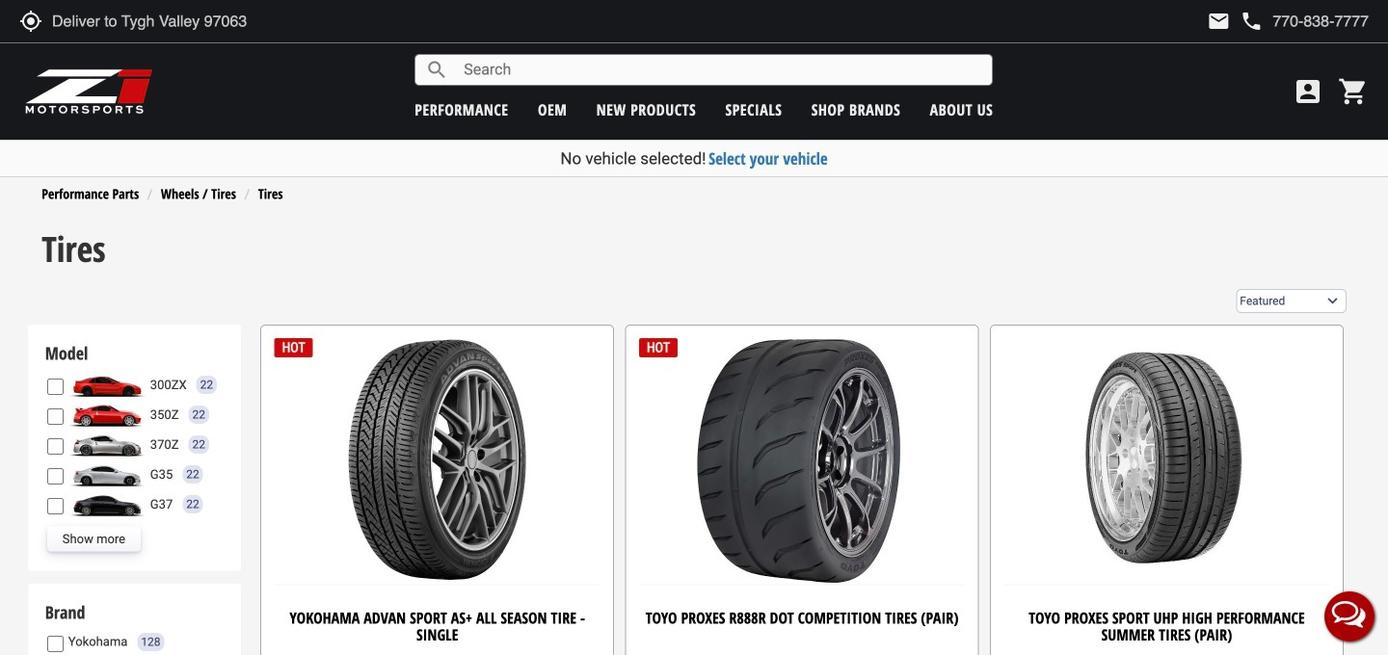 Task type: vqa. For each thing, say whether or not it's contained in the screenshot.
the Nissan 350Z Z33 2003 2004 2005 2006 2007 2008 2009 VQ35DE 3.5l Revup Rev Up VQ35HR NISMO Z1 Motorsports "image"
yes



Task type: locate. For each thing, give the bounding box(es) containing it.
nissan 300zx z32 1990 1991 1992 1993 1994 1995 1996 vg30dett vg30de twin turbo non turbo z1 motorsports image
[[68, 373, 145, 398]]

None checkbox
[[47, 379, 63, 396], [47, 499, 63, 515], [47, 637, 63, 653], [47, 379, 63, 396], [47, 499, 63, 515], [47, 637, 63, 653]]

None checkbox
[[47, 409, 63, 425], [47, 439, 63, 455], [47, 469, 63, 485], [47, 409, 63, 425], [47, 439, 63, 455], [47, 469, 63, 485]]

z1 motorsports logo image
[[24, 68, 154, 116]]



Task type: describe. For each thing, give the bounding box(es) containing it.
Search search field
[[449, 55, 993, 85]]

nissan 350z z33 2003 2004 2005 2006 2007 2008 2009 vq35de 3.5l revup rev up vq35hr nismo z1 motorsports image
[[68, 403, 145, 428]]

infiniti g35 coupe sedan v35 v36 skyline 2003 2004 2005 2006 2007 2008 3.5l vq35de revup rev up vq35hr z1 motorsports image
[[68, 463, 145, 488]]

infiniti g37 coupe sedan convertible v36 cv36 hv36 skyline 2008 2009 2010 2011 2012 2013 3.7l vq37vhr z1 motorsports image
[[68, 492, 145, 518]]

nissan 370z z34 2009 2010 2011 2012 2013 2014 2015 2016 2017 2018 2019 3.7l vq37vhr vhr nismo z1 motorsports image
[[68, 433, 145, 458]]



